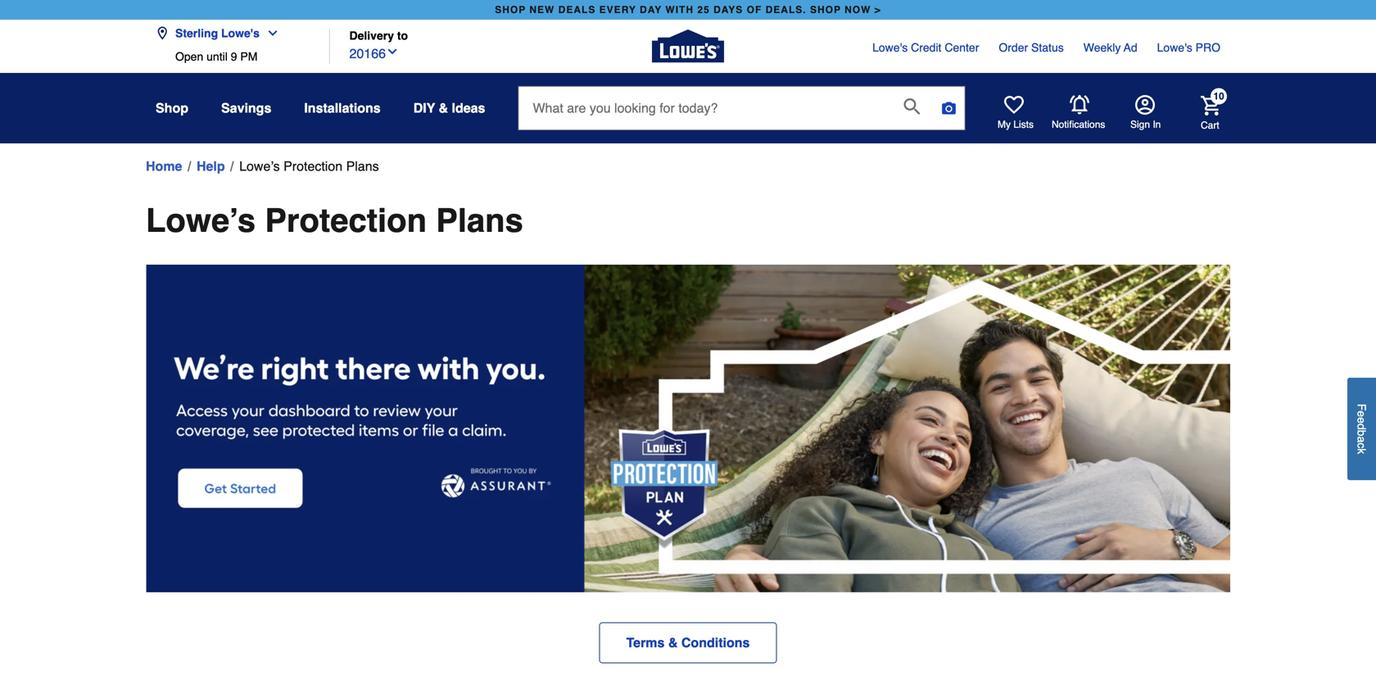 Task type: locate. For each thing, give the bounding box(es) containing it.
0 horizontal spatial plans
[[346, 159, 379, 174]]

k
[[1356, 449, 1369, 454]]

my lists link
[[998, 95, 1034, 131]]

lowe's
[[221, 27, 260, 40], [873, 41, 908, 54], [1158, 41, 1193, 54]]

day
[[640, 4, 662, 16]]

lowe's left pro
[[1158, 41, 1193, 54]]

25
[[698, 4, 710, 16]]

sign in button
[[1131, 95, 1162, 131]]

f
[[1356, 404, 1369, 411]]

diy
[[414, 100, 435, 116]]

to
[[397, 29, 408, 42]]

lowe's inside the lowe's credit center link
[[873, 41, 908, 54]]

new
[[530, 4, 555, 16]]

lowe's home improvement account image
[[1136, 95, 1155, 115]]

protection down the lowe's protection plans link
[[265, 202, 427, 239]]

protection down installations button
[[284, 159, 343, 174]]

sterling
[[175, 27, 218, 40]]

weekly ad link
[[1084, 39, 1138, 56]]

of
[[747, 4, 762, 16]]

lists
[[1014, 119, 1034, 130]]

& right terms
[[669, 635, 678, 650]]

0 horizontal spatial lowe's
[[221, 27, 260, 40]]

plans
[[346, 159, 379, 174], [436, 202, 524, 239]]

&
[[439, 100, 448, 116], [669, 635, 678, 650]]

e
[[1356, 411, 1369, 417], [1356, 417, 1369, 424]]

1 horizontal spatial shop
[[810, 4, 842, 16]]

ad
[[1124, 41, 1138, 54]]

lowe's protection plans
[[239, 159, 379, 174], [146, 202, 524, 239]]

e up b at the bottom of the page
[[1356, 417, 1369, 424]]

protection
[[284, 159, 343, 174], [265, 202, 427, 239]]

lowe's home improvement logo image
[[652, 10, 724, 82]]

lowe's home improvement notification center image
[[1070, 95, 1090, 115]]

lowe's protection plans down installations button
[[239, 159, 379, 174]]

1 vertical spatial &
[[669, 635, 678, 650]]

lowe's protection plans down the lowe's protection plans link
[[146, 202, 524, 239]]

0 vertical spatial &
[[439, 100, 448, 116]]

sign
[[1131, 119, 1151, 130]]

& right diy
[[439, 100, 448, 116]]

sign in
[[1131, 119, 1162, 130]]

diy & ideas
[[414, 100, 486, 116]]

days
[[714, 4, 744, 16]]

1 horizontal spatial lowe's
[[873, 41, 908, 54]]

0 vertical spatial lowe's
[[239, 159, 280, 174]]

chevron down image
[[386, 45, 399, 58]]

status
[[1032, 41, 1064, 54]]

c
[[1356, 443, 1369, 449]]

lowe's left credit at the top right
[[873, 41, 908, 54]]

1 vertical spatial protection
[[265, 202, 427, 239]]

lowe's home improvement lists image
[[1005, 95, 1024, 115]]

lowe's
[[239, 159, 280, 174], [146, 202, 256, 239]]

weekly ad
[[1084, 41, 1138, 54]]

e up d
[[1356, 411, 1369, 417]]

1 horizontal spatial plans
[[436, 202, 524, 239]]

9
[[231, 50, 237, 63]]

shop new deals every day with 25 days of deals. shop now >
[[495, 4, 882, 16]]

0 horizontal spatial shop
[[495, 4, 526, 16]]

home
[[146, 159, 182, 174]]

None search field
[[518, 86, 966, 145]]

open until 9 pm
[[175, 50, 258, 63]]

0 vertical spatial protection
[[284, 159, 343, 174]]

lowe's right "help"
[[239, 159, 280, 174]]

shop left new
[[495, 4, 526, 16]]

savings button
[[221, 93, 272, 123]]

lowe's down help link
[[146, 202, 256, 239]]

home link
[[146, 157, 182, 176]]

cart
[[1201, 119, 1220, 131]]

order status
[[999, 41, 1064, 54]]

order status link
[[999, 39, 1064, 56]]

lowe's inside 'sterling lowe's' button
[[221, 27, 260, 40]]

lowe's up 9
[[221, 27, 260, 40]]

lowe's protection plans link
[[239, 157, 379, 176]]

shop left now
[[810, 4, 842, 16]]

lowe's inside lowe's pro link
[[1158, 41, 1193, 54]]

1 e from the top
[[1356, 411, 1369, 417]]

0 horizontal spatial &
[[439, 100, 448, 116]]

10
[[1214, 90, 1225, 102]]

2 horizontal spatial lowe's
[[1158, 41, 1193, 54]]

1 horizontal spatial &
[[669, 635, 678, 650]]

& for diy
[[439, 100, 448, 116]]

b
[[1356, 430, 1369, 436]]

& inside 'button'
[[439, 100, 448, 116]]

ideas
[[452, 100, 486, 116]]

shop
[[495, 4, 526, 16], [810, 4, 842, 16]]

in
[[1153, 119, 1162, 130]]



Task type: vqa. For each thing, say whether or not it's contained in the screenshot.
the leftmost Lowe's
yes



Task type: describe. For each thing, give the bounding box(es) containing it.
a
[[1356, 436, 1369, 443]]

0 vertical spatial lowe's protection plans
[[239, 159, 379, 174]]

>
[[875, 4, 882, 16]]

2 shop from the left
[[810, 4, 842, 16]]

pro
[[1196, 41, 1221, 54]]

center
[[945, 41, 980, 54]]

notifications
[[1052, 119, 1106, 130]]

shop button
[[156, 93, 188, 123]]

open
[[175, 50, 203, 63]]

lowe's pro link
[[1158, 39, 1221, 56]]

savings
[[221, 100, 272, 116]]

lowe's for lowe's credit center
[[873, 41, 908, 54]]

terms
[[627, 635, 665, 650]]

2 e from the top
[[1356, 417, 1369, 424]]

pm
[[240, 50, 258, 63]]

lowe's pro
[[1158, 41, 1221, 54]]

access your dashboard to review your coverage, see protected items or file a claim. get started. image
[[146, 265, 1231, 593]]

camera image
[[941, 100, 958, 116]]

order
[[999, 41, 1029, 54]]

20166 button
[[350, 42, 399, 64]]

1 vertical spatial lowe's
[[146, 202, 256, 239]]

delivery to
[[350, 29, 408, 42]]

& for terms
[[669, 635, 678, 650]]

installations
[[304, 100, 381, 116]]

location image
[[156, 27, 169, 40]]

shop
[[156, 100, 188, 116]]

search image
[[904, 98, 921, 115]]

deals.
[[766, 4, 807, 16]]

installations button
[[304, 93, 381, 123]]

shop new deals every day with 25 days of deals. shop now > link
[[492, 0, 885, 20]]

1 shop from the left
[[495, 4, 526, 16]]

with
[[666, 4, 694, 16]]

lowe's credit center
[[873, 41, 980, 54]]

delivery
[[350, 29, 394, 42]]

deals
[[559, 4, 596, 16]]

0 vertical spatial plans
[[346, 159, 379, 174]]

1 vertical spatial lowe's protection plans
[[146, 202, 524, 239]]

now
[[845, 4, 871, 16]]

terms & conditions
[[627, 635, 750, 650]]

lowe's for lowe's pro
[[1158, 41, 1193, 54]]

credit
[[911, 41, 942, 54]]

diy & ideas button
[[414, 93, 486, 123]]

d
[[1356, 424, 1369, 430]]

20166
[[350, 46, 386, 61]]

my lists
[[998, 119, 1034, 130]]

chevron down image
[[260, 27, 279, 40]]

Search Query text field
[[519, 87, 891, 129]]

1 vertical spatial plans
[[436, 202, 524, 239]]

conditions
[[682, 635, 750, 650]]

sterling lowe's button
[[156, 17, 286, 50]]

terms & conditions link
[[600, 623, 777, 663]]

weekly
[[1084, 41, 1121, 54]]

lowe's credit center link
[[873, 39, 980, 56]]

help link
[[197, 157, 225, 176]]

help
[[197, 159, 225, 174]]

f e e d b a c k
[[1356, 404, 1369, 454]]

my
[[998, 119, 1011, 130]]

sterling lowe's
[[175, 27, 260, 40]]

until
[[207, 50, 228, 63]]

every
[[600, 4, 637, 16]]

lowe's home improvement cart image
[[1201, 96, 1221, 115]]

f e e d b a c k button
[[1348, 378, 1377, 480]]



